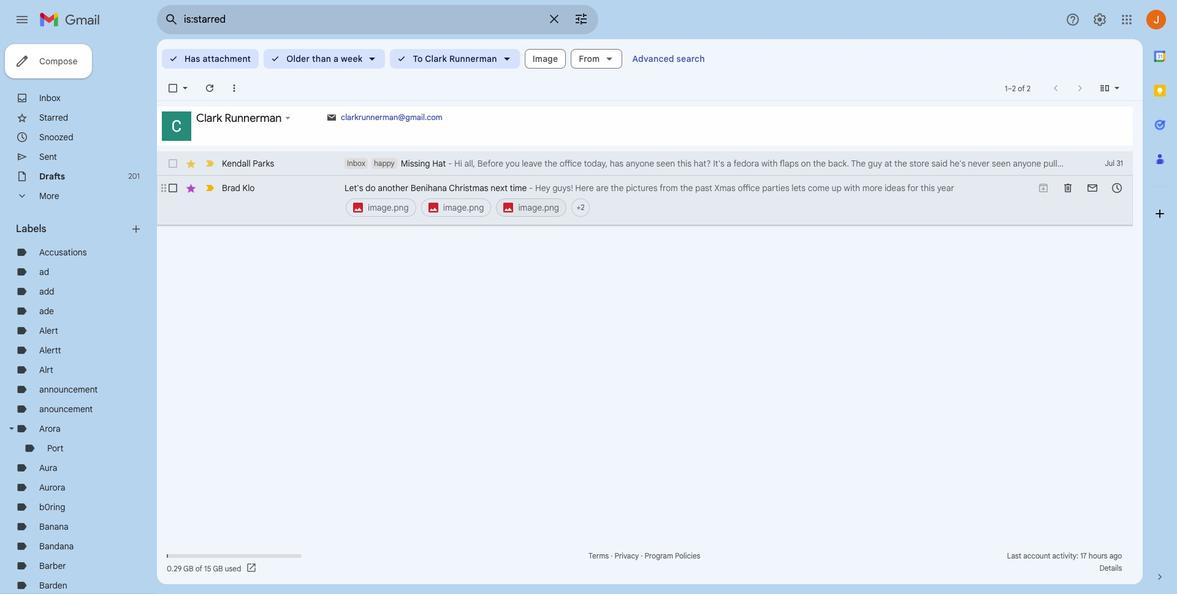 Task type: vqa. For each thing, say whether or not it's contained in the screenshot.
Settings icon
yes



Task type: locate. For each thing, give the bounding box(es) containing it.
1 horizontal spatial runnerman
[[450, 53, 497, 64]]

0 vertical spatial office
[[560, 158, 582, 169]]

the right at
[[895, 158, 908, 169]]

from
[[579, 53, 600, 64]]

2 row from the top
[[157, 176, 1133, 225]]

1 horizontal spatial ·
[[641, 552, 643, 561]]

starred link
[[39, 112, 68, 123]]

seen
[[657, 158, 675, 169], [992, 158, 1011, 169]]

has attachment button
[[162, 49, 259, 69]]

a
[[334, 53, 339, 64], [727, 158, 732, 169]]

of inside footer
[[195, 565, 202, 574]]

leave
[[522, 158, 542, 169]]

None checkbox
[[167, 158, 179, 170], [167, 182, 179, 194], [167, 158, 179, 170], [167, 182, 179, 194]]

inbox inside row
[[347, 159, 365, 168]]

1 horizontal spatial office
[[738, 183, 760, 194]]

kendall parks
[[222, 158, 274, 169]]

the left past
[[680, 183, 693, 194]]

1 horizontal spatial of
[[1018, 84, 1025, 93]]

alrt
[[39, 365, 53, 376]]

1 vertical spatial -
[[529, 183, 533, 194]]

week
[[341, 53, 363, 64]]

all,
[[464, 158, 475, 169]]

barber
[[39, 561, 66, 572]]

alert
[[39, 326, 58, 337]]

like
[[1102, 158, 1115, 169]]

from
[[660, 183, 678, 194]]

0 vertical spatial a
[[334, 53, 339, 64]]

1 vertical spatial a
[[727, 158, 732, 169]]

past
[[695, 183, 713, 194]]

office
[[560, 158, 582, 169], [738, 183, 760, 194]]

jul
[[1105, 159, 1115, 168]]

2 horizontal spatial image.png
[[518, 202, 559, 213]]

compose
[[39, 56, 78, 67]]

- left hey
[[529, 183, 533, 194]]

0 horizontal spatial runnerman
[[225, 112, 282, 125]]

has
[[185, 53, 200, 64]]

row up let's do another benihana christmas next time - hey guys! here are the pictures from the past xmas office parties lets come  up with more ideas for this year
[[157, 151, 1160, 176]]

0 horizontal spatial with
[[762, 158, 778, 169]]

attachment
[[203, 53, 251, 64]]

clarkrunnerman@gmail.com
[[341, 112, 443, 123]]

details link
[[1100, 564, 1123, 573]]

more
[[863, 183, 883, 194]]

clark down the refresh 'icon'
[[196, 112, 222, 125]]

seen right never
[[992, 158, 1011, 169]]

1 horizontal spatial -
[[529, 183, 533, 194]]

inbox up starred
[[39, 93, 61, 104]]

arora
[[39, 424, 61, 435]]

drafts
[[39, 171, 65, 182]]

1 horizontal spatial a
[[727, 158, 732, 169]]

add link
[[39, 286, 54, 297]]

0 horizontal spatial 2
[[1012, 84, 1016, 93]]

this right for on the right top of the page
[[921, 183, 935, 194]]

0 vertical spatial clark
[[425, 53, 447, 64]]

1 horizontal spatial with
[[844, 183, 861, 194]]

older than a week
[[287, 53, 363, 64]]

anouncement link
[[39, 404, 93, 415]]

up
[[832, 183, 842, 194]]

0.29 gb of 15 gb used
[[167, 565, 241, 574]]

1 vertical spatial inbox
[[347, 159, 365, 168]]

anyone left the pull at right top
[[1013, 158, 1042, 169]]

inbox up let's
[[347, 159, 365, 168]]

it's
[[713, 158, 725, 169]]

actions image
[[282, 112, 294, 125]]

benihana
[[411, 183, 447, 194]]

row down 'has'
[[157, 176, 1133, 225]]

the right on
[[813, 158, 826, 169]]

let's
[[345, 183, 363, 194]]

account
[[1024, 552, 1051, 561]]

year
[[937, 183, 955, 194]]

gb
[[183, 565, 194, 574], [213, 565, 223, 574]]

flaps
[[780, 158, 799, 169]]

runnerman right to
[[450, 53, 497, 64]]

1 horizontal spatial anyone
[[1013, 158, 1042, 169]]

of right the –
[[1018, 84, 1025, 93]]

time
[[510, 183, 527, 194]]

1 · from the left
[[611, 552, 613, 561]]

0 horizontal spatial a
[[334, 53, 339, 64]]

b0ring link
[[39, 502, 65, 513]]

come
[[808, 183, 830, 194]]

clear search image
[[542, 7, 567, 31]]

alrt link
[[39, 365, 53, 376]]

footer
[[157, 551, 1133, 575]]

clark inside dropdown button
[[425, 53, 447, 64]]

row inside the 'clark runnerman' main content
[[157, 176, 1133, 225]]

privacy link
[[615, 552, 639, 561]]

2 image.png from the left
[[443, 202, 484, 213]]

runnerman down more image
[[225, 112, 282, 125]]

ade link
[[39, 306, 54, 317]]

to clark runnerman button
[[390, 49, 520, 69]]

0 vertical spatial -
[[448, 158, 452, 169]]

terms link
[[589, 552, 609, 561]]

hat?
[[694, 158, 711, 169]]

from button
[[571, 49, 623, 69]]

1 horizontal spatial gb
[[213, 565, 223, 574]]

search
[[677, 53, 705, 64]]

2 · from the left
[[641, 552, 643, 561]]

of left 15
[[195, 565, 202, 574]]

of
[[1018, 84, 1025, 93], [195, 565, 202, 574]]

gmail image
[[39, 7, 106, 32]]

0 horizontal spatial ·
[[611, 552, 613, 561]]

this inside cell
[[921, 183, 935, 194]]

follow link to manage storage image
[[246, 563, 258, 575]]

0 horizontal spatial -
[[448, 158, 452, 169]]

1 horizontal spatial inbox
[[347, 159, 365, 168]]

gb right 0.29
[[183, 565, 194, 574]]

image.png down hey
[[518, 202, 559, 213]]

with
[[762, 158, 778, 169], [844, 183, 861, 194]]

2
[[1012, 84, 1016, 93], [1027, 84, 1031, 93]]

support image
[[1066, 12, 1081, 27]]

1 gb from the left
[[183, 565, 194, 574]]

1 row from the top
[[157, 151, 1160, 176]]

cell
[[345, 182, 1031, 219]]

bandana
[[39, 542, 74, 553]]

older than a week button
[[264, 49, 385, 69]]

the
[[545, 158, 558, 169], [813, 158, 826, 169], [895, 158, 908, 169], [1147, 158, 1160, 169], [611, 183, 624, 194], [680, 183, 693, 194]]

terms
[[589, 552, 609, 561]]

1 vertical spatial of
[[195, 565, 202, 574]]

0 horizontal spatial anyone
[[626, 158, 654, 169]]

2 right 1
[[1012, 84, 1016, 93]]

pictures
[[626, 183, 658, 194]]

1 2 from the left
[[1012, 84, 1016, 93]]

to clark runnerman
[[413, 53, 497, 64]]

this left hat?
[[678, 158, 692, 169]]

office left the today,
[[560, 158, 582, 169]]

0 vertical spatial runnerman
[[450, 53, 497, 64]]

a right than
[[334, 53, 339, 64]]

lets
[[792, 183, 806, 194]]

toolbar
[[1031, 182, 1130, 194]]

1 horizontal spatial this
[[921, 183, 935, 194]]

with left flaps
[[762, 158, 778, 169]]

seen up from
[[657, 158, 675, 169]]

settings image
[[1093, 12, 1108, 27]]

parks
[[253, 158, 274, 169]]

row containing brad klo
[[157, 176, 1133, 225]]

0 horizontal spatial this
[[678, 158, 692, 169]]

the right leave
[[545, 158, 558, 169]]

parties
[[762, 183, 790, 194]]

None search field
[[157, 5, 599, 34]]

labels navigation
[[0, 39, 157, 595]]

aura
[[39, 463, 57, 474]]

0 horizontal spatial of
[[195, 565, 202, 574]]

row
[[157, 151, 1160, 176], [157, 176, 1133, 225]]

details
[[1100, 564, 1123, 573]]

· right the terms link
[[611, 552, 613, 561]]

advanced
[[633, 53, 674, 64]]

image.png down christmas in the left top of the page
[[443, 202, 484, 213]]

1 horizontal spatial image.png
[[443, 202, 484, 213]]

0 horizontal spatial seen
[[657, 158, 675, 169]]

2 right the –
[[1027, 84, 1031, 93]]

0 horizontal spatial clark
[[196, 112, 222, 125]]

1 vertical spatial with
[[844, 183, 861, 194]]

1 vertical spatial office
[[738, 183, 760, 194]]

klo
[[243, 183, 255, 194]]

0 vertical spatial this
[[678, 158, 692, 169]]

·
[[611, 552, 613, 561], [641, 552, 643, 561]]

for
[[908, 183, 919, 194]]

search mail image
[[161, 9, 183, 31]]

tab list
[[1143, 39, 1177, 551]]

inbox inside labels navigation
[[39, 93, 61, 104]]

a inside row
[[727, 158, 732, 169]]

aurora link
[[39, 483, 65, 494]]

2 anyone from the left
[[1013, 158, 1042, 169]]

0 vertical spatial inbox
[[39, 93, 61, 104]]

ago
[[1110, 552, 1123, 561]]

None checkbox
[[167, 82, 179, 94]]

2 seen from the left
[[992, 158, 1011, 169]]

alertt
[[39, 345, 61, 356]]

1 vertical spatial this
[[921, 183, 935, 194]]

announcement link
[[39, 385, 98, 396]]

clark runnerman footer
[[196, 112, 282, 125]]

back.
[[828, 158, 849, 169]]

office right xmas
[[738, 183, 760, 194]]

a right it's on the right of page
[[727, 158, 732, 169]]

it
[[1060, 158, 1065, 169]]

image.png down another
[[368, 202, 409, 213]]

anyone right 'has'
[[626, 158, 654, 169]]

1 horizontal spatial clark
[[425, 53, 447, 64]]

footer containing terms
[[157, 551, 1133, 575]]

- left hi
[[448, 158, 452, 169]]

anyone
[[626, 158, 654, 169], [1013, 158, 1042, 169]]

1 vertical spatial clark
[[196, 112, 222, 125]]

0 horizontal spatial inbox
[[39, 93, 61, 104]]

all
[[1136, 158, 1145, 169]]

0 vertical spatial with
[[762, 158, 778, 169]]

1 horizontal spatial seen
[[992, 158, 1011, 169]]

cell containing let's do another benihana christmas next time
[[345, 182, 1031, 219]]

has attachment
[[185, 53, 251, 64]]

the right all at the right top of page
[[1147, 158, 1160, 169]]

0 horizontal spatial gb
[[183, 565, 194, 574]]

· right privacy
[[641, 552, 643, 561]]

policies
[[675, 552, 701, 561]]

image.png
[[368, 202, 409, 213], [443, 202, 484, 213], [518, 202, 559, 213]]

1 horizontal spatial 2
[[1027, 84, 1031, 93]]

0 horizontal spatial image.png
[[368, 202, 409, 213]]

main menu image
[[15, 12, 29, 27]]

ideas
[[885, 183, 906, 194]]

2 gb from the left
[[213, 565, 223, 574]]

office inside cell
[[738, 183, 760, 194]]

clark right to
[[425, 53, 447, 64]]

with right up
[[844, 183, 861, 194]]

gb right 15
[[213, 565, 223, 574]]

a inside dropdown button
[[334, 53, 339, 64]]

brad
[[222, 183, 240, 194]]

kendall
[[222, 158, 251, 169]]



Task type: describe. For each thing, give the bounding box(es) containing it.
has
[[610, 158, 624, 169]]

hi
[[454, 158, 462, 169]]

than
[[312, 53, 331, 64]]

bandana link
[[39, 542, 74, 553]]

do.
[[1121, 158, 1134, 169]]

compose button
[[5, 44, 92, 78]]

off
[[1067, 158, 1078, 169]]

brad klo
[[222, 183, 255, 194]]

clark runnerman main content
[[157, 39, 1160, 585]]

quite
[[1080, 158, 1100, 169]]

image
[[533, 53, 558, 64]]

before
[[478, 158, 504, 169]]

advanced search options image
[[569, 7, 594, 31]]

fedora
[[734, 158, 759, 169]]

runnerman inside dropdown button
[[450, 53, 497, 64]]

hat
[[432, 158, 446, 169]]

the
[[851, 158, 866, 169]]

aura link
[[39, 463, 57, 474]]

1
[[1005, 84, 1008, 93]]

last account activity: 17 hours ago details
[[1007, 552, 1123, 573]]

none checkbox inside the 'clark runnerman' main content
[[167, 82, 179, 94]]

accusations link
[[39, 247, 87, 258]]

you
[[506, 158, 520, 169]]

3 image.png from the left
[[518, 202, 559, 213]]

program
[[645, 552, 673, 561]]

banana link
[[39, 522, 69, 533]]

guys!
[[553, 183, 573, 194]]

more image
[[228, 82, 240, 94]]

1 vertical spatial runnerman
[[225, 112, 282, 125]]

more button
[[0, 186, 147, 206]]

sent
[[39, 151, 57, 163]]

+2
[[577, 203, 585, 212]]

with inside cell
[[844, 183, 861, 194]]

he's
[[950, 158, 966, 169]]

port
[[47, 443, 64, 454]]

labels
[[16, 223, 46, 235]]

add
[[39, 286, 54, 297]]

1 seen from the left
[[657, 158, 675, 169]]

on
[[801, 158, 811, 169]]

–
[[1008, 84, 1012, 93]]

terms · privacy · program policies
[[589, 552, 701, 561]]

31
[[1117, 159, 1123, 168]]

1 image.png from the left
[[368, 202, 409, 213]]

17
[[1081, 552, 1087, 561]]

to
[[413, 53, 423, 64]]

said
[[932, 158, 948, 169]]

advanced search button
[[628, 48, 710, 70]]

snoozed link
[[39, 132, 73, 143]]

at
[[885, 158, 892, 169]]

1 – 2 of 2
[[1005, 84, 1031, 93]]

alertt link
[[39, 345, 61, 356]]

row containing kendall parks
[[157, 151, 1160, 176]]

program policies link
[[645, 552, 701, 561]]

used
[[225, 565, 241, 574]]

are
[[596, 183, 609, 194]]

- inside cell
[[529, 183, 533, 194]]

announcement
[[39, 385, 98, 396]]

more
[[39, 191, 59, 202]]

0 horizontal spatial office
[[560, 158, 582, 169]]

Search mail text field
[[184, 13, 540, 26]]

alert link
[[39, 326, 58, 337]]

banana
[[39, 522, 69, 533]]

happy
[[374, 159, 395, 168]]

here
[[575, 183, 594, 194]]

refresh image
[[204, 82, 216, 94]]

pull
[[1044, 158, 1058, 169]]

advanced search
[[633, 53, 705, 64]]

let's do another benihana christmas next time - hey guys! here are the pictures from the past xmas office parties lets come  up with more ideas for this year
[[345, 183, 955, 194]]

0 vertical spatial of
[[1018, 84, 1025, 93]]

toolbar inside row
[[1031, 182, 1130, 194]]

christmas
[[449, 183, 489, 194]]

drafts link
[[39, 171, 65, 182]]

barden
[[39, 581, 67, 592]]

privacy
[[615, 552, 639, 561]]

next
[[491, 183, 508, 194]]

the right the are on the top right of the page
[[611, 183, 624, 194]]

labels heading
[[16, 223, 130, 235]]

anouncement
[[39, 404, 93, 415]]

15
[[204, 565, 211, 574]]

image button
[[525, 49, 566, 69]]

toggle split pane mode image
[[1099, 82, 1111, 94]]

older
[[287, 53, 310, 64]]

activity:
[[1053, 552, 1079, 561]]

1 anyone from the left
[[626, 158, 654, 169]]

cell inside row
[[345, 182, 1031, 219]]

xmas
[[715, 183, 736, 194]]

2 2 from the left
[[1027, 84, 1031, 93]]

port link
[[47, 443, 64, 454]]

b0ring
[[39, 502, 65, 513]]



